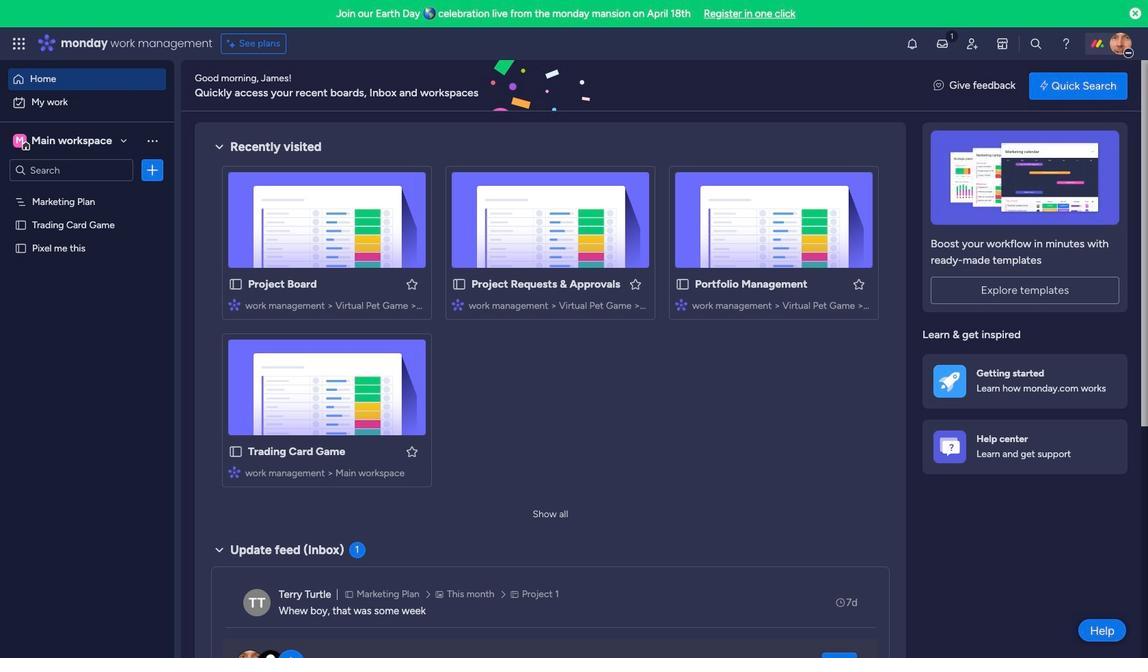 Task type: vqa. For each thing, say whether or not it's contained in the screenshot.
field
no



Task type: locate. For each thing, give the bounding box(es) containing it.
1 element
[[349, 542, 366, 559]]

templates image image
[[936, 131, 1116, 225]]

0 vertical spatial public board image
[[14, 241, 27, 254]]

workspace image
[[13, 133, 27, 148]]

1 vertical spatial add to favorites image
[[406, 445, 419, 459]]

public board image
[[14, 241, 27, 254], [228, 277, 243, 292]]

option
[[8, 68, 166, 90], [8, 92, 166, 114], [0, 189, 174, 192]]

monday marketplace image
[[996, 37, 1010, 51]]

public board image for bottommost add to favorites image
[[228, 445, 243, 460]]

1 horizontal spatial add to favorites image
[[629, 277, 643, 291]]

close update feed (inbox) image
[[211, 542, 228, 559]]

options image
[[146, 163, 159, 177]]

add to favorites image
[[406, 277, 419, 291], [629, 277, 643, 291]]

public board image for the top add to favorites image
[[676, 277, 691, 292]]

0 horizontal spatial add to favorites image
[[406, 277, 419, 291]]

getting started element
[[923, 354, 1128, 409]]

1 horizontal spatial add to favorites image
[[853, 277, 866, 291]]

1 horizontal spatial public board image
[[228, 277, 243, 292]]

help center element
[[923, 420, 1128, 474]]

1 vertical spatial public board image
[[228, 277, 243, 292]]

public board image
[[14, 218, 27, 231], [452, 277, 467, 292], [676, 277, 691, 292], [228, 445, 243, 460]]

list box
[[0, 187, 174, 444]]

0 horizontal spatial public board image
[[14, 241, 27, 254]]

1 vertical spatial option
[[8, 92, 166, 114]]

close recently visited image
[[211, 139, 228, 155]]

add to favorites image
[[853, 277, 866, 291], [406, 445, 419, 459]]

notifications image
[[906, 37, 920, 51]]

0 horizontal spatial add to favorites image
[[406, 445, 419, 459]]

Search in workspace field
[[29, 162, 114, 178]]

select product image
[[12, 37, 26, 51]]

1 image
[[946, 28, 959, 43]]

1 add to favorites image from the left
[[406, 277, 419, 291]]

invite members image
[[966, 37, 980, 51]]



Task type: describe. For each thing, give the bounding box(es) containing it.
0 vertical spatial option
[[8, 68, 166, 90]]

search everything image
[[1030, 37, 1044, 51]]

james peterson image
[[1111, 33, 1132, 55]]

2 vertical spatial option
[[0, 189, 174, 192]]

2 add to favorites image from the left
[[629, 277, 643, 291]]

terry turtle image
[[243, 589, 271, 617]]

workspace selection element
[[13, 133, 114, 150]]

0 vertical spatial add to favorites image
[[853, 277, 866, 291]]

workspace options image
[[146, 134, 159, 148]]

public board image for 2nd add to favorites icon
[[452, 277, 467, 292]]

v2 user feedback image
[[934, 78, 945, 94]]

v2 bolt switch image
[[1041, 78, 1049, 93]]

quick search results list box
[[211, 155, 995, 504]]

see plans image
[[227, 36, 239, 51]]

public board image inside quick search results list box
[[228, 277, 243, 292]]

update feed image
[[936, 37, 950, 51]]

help image
[[1060, 37, 1074, 51]]



